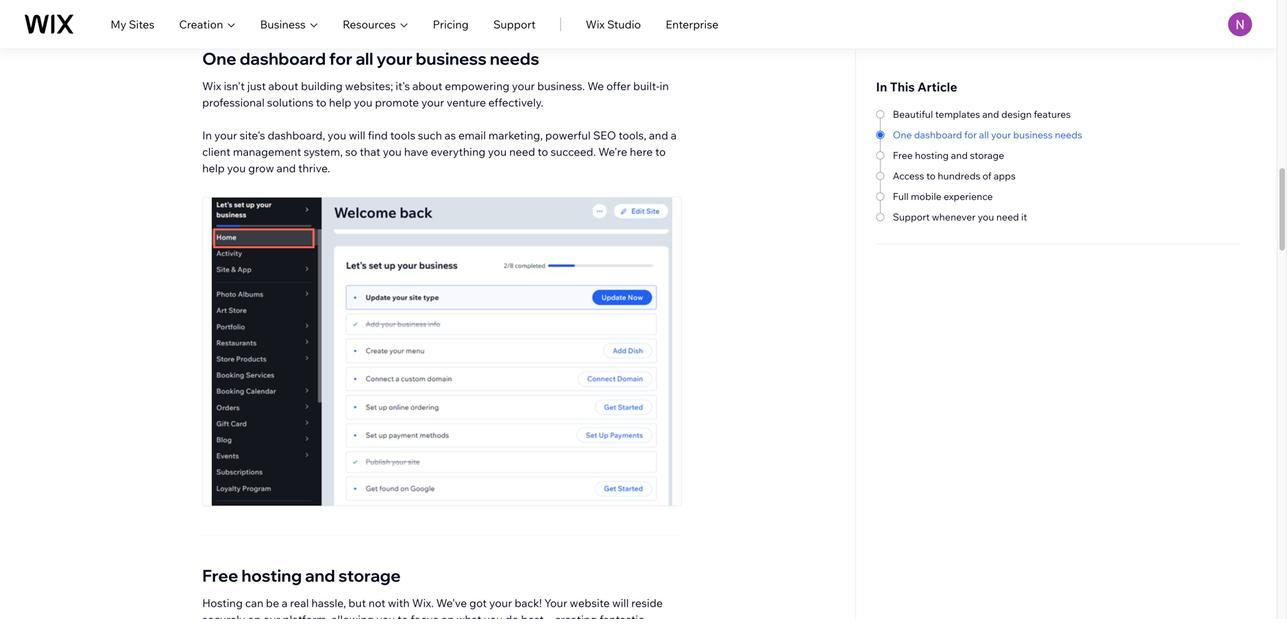 Task type: describe. For each thing, give the bounding box(es) containing it.
templates
[[935, 108, 980, 120]]

marketing,
[[489, 129, 543, 142]]

back!
[[515, 597, 542, 611]]

just
[[247, 79, 266, 93]]

your up such
[[421, 96, 444, 109]]

wix isn't just about building websites; it's about empowering your business. we offer built-in professional solutions to help you promote your venture effectively.
[[202, 79, 669, 109]]

and left "design"
[[982, 108, 999, 120]]

isn't
[[224, 79, 245, 93]]

can
[[245, 597, 264, 611]]

pricing
[[433, 17, 469, 31]]

1 vertical spatial free hosting and storage
[[202, 566, 401, 587]]

1 vertical spatial all
[[979, 129, 989, 141]]

you down not
[[376, 613, 395, 620]]

0 vertical spatial storage
[[970, 149, 1004, 161]]

that
[[360, 145, 380, 159]]

0 vertical spatial dashboard
[[240, 48, 326, 69]]

0 vertical spatial one
[[202, 48, 236, 69]]

support for support whenever you need it
[[893, 211, 930, 223]]

wix studio link
[[586, 16, 641, 33]]

article
[[918, 79, 958, 95]]

offer
[[607, 79, 631, 93]]

and up hassle,
[[305, 566, 335, 587]]

it
[[1021, 211, 1027, 223]]

in your site's dashboard, you will find tools such as email marketing, powerful seo tools, and a client management system, so that you have everything you need to succeed. we're here to help you grow and thrive.
[[202, 129, 677, 175]]

1 vertical spatial one dashboard for all your business needs
[[893, 129, 1082, 141]]

0 vertical spatial hosting
[[915, 149, 949, 161]]

you left grow
[[227, 162, 246, 175]]

here
[[630, 145, 653, 159]]

full mobile experience
[[893, 191, 993, 203]]

so
[[345, 145, 357, 159]]

1 about from the left
[[268, 79, 299, 93]]

of
[[983, 170, 992, 182]]

my sites
[[111, 17, 154, 31]]

we're
[[599, 145, 627, 159]]

our
[[263, 613, 280, 620]]

platform,
[[283, 613, 329, 620]]

effectively.
[[488, 96, 544, 109]]

securely
[[202, 613, 245, 620]]

access
[[893, 170, 924, 182]]

in
[[660, 79, 669, 93]]

apps
[[994, 170, 1016, 182]]

you up system,
[[328, 129, 346, 142]]

beautiful templates and design features
[[893, 108, 1071, 120]]

promote
[[375, 96, 419, 109]]

0 vertical spatial business
[[416, 48, 487, 69]]

you inside wix isn't just about building websites; it's about empowering your business. we offer built-in professional solutions to help you promote your venture effectively.
[[354, 96, 373, 109]]

in for in this article
[[876, 79, 887, 95]]

reside
[[631, 597, 663, 611]]

1 horizontal spatial for
[[964, 129, 977, 141]]

0 horizontal spatial for
[[329, 48, 353, 69]]

we've
[[436, 597, 467, 611]]

your up the effectively.
[[512, 79, 535, 93]]

0 vertical spatial free hosting and storage
[[893, 149, 1004, 161]]

experience
[[944, 191, 993, 203]]

help inside wix isn't just about building websites; it's about empowering your business. we offer built-in professional solutions to help you promote your venture effectively.
[[329, 96, 351, 109]]

support whenever you need it
[[893, 211, 1027, 223]]

real
[[290, 597, 309, 611]]

such
[[418, 129, 442, 142]]

a inside hosting can be a real hassle, but not with wix. we've got your back! your website will reside securely on our platform, allowing you to focus on what you do best—creating fantasti
[[282, 597, 288, 611]]

support for support
[[493, 17, 536, 31]]

in for in your site's dashboard, you will find tools such as email marketing, powerful seo tools, and a client management system, so that you have everything you need to succeed. we're here to help you grow and thrive.
[[202, 129, 212, 142]]

design
[[1002, 108, 1032, 120]]

creation button
[[179, 16, 235, 33]]

wix for wix studio
[[586, 17, 605, 31]]

tools
[[390, 129, 416, 142]]

profile image image
[[1228, 12, 1252, 36]]

this
[[890, 79, 915, 95]]

what
[[457, 613, 482, 620]]

full
[[893, 191, 909, 203]]

with
[[388, 597, 410, 611]]

to right here in the top of the page
[[655, 145, 666, 159]]

1 horizontal spatial needs
[[1055, 129, 1082, 141]]

tools,
[[619, 129, 647, 142]]

but
[[349, 597, 366, 611]]

you down marketing,
[[488, 145, 507, 159]]

built-
[[633, 79, 660, 93]]

as
[[445, 129, 456, 142]]

have
[[404, 145, 428, 159]]

site's
[[240, 129, 265, 142]]

and up hundreds
[[951, 149, 968, 161]]

hosting
[[202, 597, 243, 611]]

system,
[[304, 145, 343, 159]]

allowing
[[332, 613, 374, 620]]

wix.
[[412, 597, 434, 611]]

got
[[469, 597, 487, 611]]

be
[[266, 597, 279, 611]]

to inside wix isn't just about building websites; it's about empowering your business. we offer built-in professional solutions to help you promote your venture effectively.
[[316, 96, 327, 109]]

and up here in the top of the page
[[649, 129, 668, 142]]

enterprise
[[666, 17, 719, 31]]

you left do
[[484, 613, 503, 620]]

need inside in your site's dashboard, you will find tools such as email marketing, powerful seo tools, and a client management system, so that you have everything you need to succeed. we're here to help you grow and thrive.
[[509, 145, 535, 159]]

we
[[587, 79, 604, 93]]

focus
[[411, 613, 439, 620]]



Task type: vqa. For each thing, say whether or not it's contained in the screenshot.
Set to the top
no



Task type: locate. For each thing, give the bounding box(es) containing it.
support
[[493, 17, 536, 31], [893, 211, 930, 223]]

best—creating
[[521, 613, 597, 620]]

0 horizontal spatial a
[[282, 597, 288, 611]]

1 horizontal spatial hosting
[[915, 149, 949, 161]]

everything
[[431, 145, 486, 159]]

0 horizontal spatial needs
[[490, 48, 539, 69]]

1 vertical spatial will
[[612, 597, 629, 611]]

1 vertical spatial hosting
[[242, 566, 302, 587]]

your inside hosting can be a real hassle, but not with wix. we've got your back! your website will reside securely on our platform, allowing you to focus on what you do best—creating fantasti
[[489, 597, 512, 611]]

will inside in your site's dashboard, you will find tools such as email marketing, powerful seo tools, and a client management system, so that you have everything you need to succeed. we're here to help you grow and thrive.
[[349, 129, 365, 142]]

one dashboard for all your business needs down beautiful templates and design features
[[893, 129, 1082, 141]]

1 vertical spatial help
[[202, 162, 225, 175]]

about right it's
[[412, 79, 443, 93]]

0 vertical spatial free
[[893, 149, 913, 161]]

business button
[[260, 16, 318, 33]]

1 vertical spatial support
[[893, 211, 930, 223]]

hosting up access to hundreds of apps
[[915, 149, 949, 161]]

email
[[458, 129, 486, 142]]

need
[[509, 145, 535, 159], [996, 211, 1019, 223]]

1 horizontal spatial a
[[671, 129, 677, 142]]

will left "reside"
[[612, 597, 629, 611]]

1 horizontal spatial free
[[893, 149, 913, 161]]

for up building
[[329, 48, 353, 69]]

creation
[[179, 17, 223, 31]]

wix inside wix isn't just about building websites; it's about empowering your business. we offer built-in professional solutions to help you promote your venture effectively.
[[202, 79, 221, 93]]

1 vertical spatial in
[[202, 129, 212, 142]]

to down with
[[398, 613, 408, 620]]

1 horizontal spatial help
[[329, 96, 351, 109]]

about up "solutions"
[[268, 79, 299, 93]]

0 horizontal spatial on
[[248, 613, 261, 620]]

venture
[[447, 96, 486, 109]]

all down beautiful templates and design features
[[979, 129, 989, 141]]

1 vertical spatial for
[[964, 129, 977, 141]]

business
[[260, 17, 306, 31]]

1 horizontal spatial support
[[893, 211, 930, 223]]

1 vertical spatial wix
[[202, 79, 221, 93]]

support link
[[493, 16, 536, 33]]

1 horizontal spatial storage
[[970, 149, 1004, 161]]

business down the pricing link
[[416, 48, 487, 69]]

sites
[[129, 17, 154, 31]]

0 horizontal spatial help
[[202, 162, 225, 175]]

wix
[[586, 17, 605, 31], [202, 79, 221, 93]]

features
[[1034, 108, 1071, 120]]

1 horizontal spatial on
[[441, 613, 454, 620]]

resources
[[343, 17, 396, 31]]

business
[[416, 48, 487, 69], [1013, 129, 1053, 141]]

wix studio
[[586, 17, 641, 31]]

pricing link
[[433, 16, 469, 33]]

storage
[[970, 149, 1004, 161], [338, 566, 401, 587]]

0 horizontal spatial free
[[202, 566, 238, 587]]

wix left studio
[[586, 17, 605, 31]]

in this article
[[876, 79, 958, 95]]

0 vertical spatial support
[[493, 17, 536, 31]]

0 vertical spatial help
[[329, 96, 351, 109]]

0 vertical spatial in
[[876, 79, 887, 95]]

hassle,
[[311, 597, 346, 611]]

0 horizontal spatial one dashboard for all your business needs
[[202, 48, 539, 69]]

you down tools
[[383, 145, 402, 159]]

1 horizontal spatial need
[[996, 211, 1019, 223]]

your inside in your site's dashboard, you will find tools such as email marketing, powerful seo tools, and a client management system, so that you have everything you need to succeed. we're here to help you grow and thrive.
[[214, 129, 237, 142]]

storage up 'of'
[[970, 149, 1004, 161]]

in inside in your site's dashboard, you will find tools such as email marketing, powerful seo tools, and a client management system, so that you have everything you need to succeed. we're here to help you grow and thrive.
[[202, 129, 212, 142]]

empowering
[[445, 79, 510, 93]]

and right grow
[[277, 162, 296, 175]]

0 horizontal spatial all
[[356, 48, 373, 69]]

help
[[329, 96, 351, 109], [202, 162, 225, 175]]

whenever
[[932, 211, 976, 223]]

1 horizontal spatial one dashboard for all your business needs
[[893, 129, 1082, 141]]

0 vertical spatial will
[[349, 129, 365, 142]]

1 horizontal spatial one
[[893, 129, 912, 141]]

wix left isn't
[[202, 79, 221, 93]]

0 vertical spatial one dashboard for all your business needs
[[202, 48, 539, 69]]

0 horizontal spatial dashboard
[[240, 48, 326, 69]]

0 vertical spatial a
[[671, 129, 677, 142]]

in left this
[[876, 79, 887, 95]]

your up do
[[489, 597, 512, 611]]

a inside in your site's dashboard, you will find tools such as email marketing, powerful seo tools, and a client management system, so that you have everything you need to succeed. we're here to help you grow and thrive.
[[671, 129, 677, 142]]

wix for wix isn't just about building websites; it's about empowering your business. we offer built-in professional solutions to help you promote your venture effectively.
[[202, 79, 221, 93]]

my
[[111, 17, 126, 31]]

support down "full"
[[893, 211, 930, 223]]

website
[[570, 597, 610, 611]]

1 vertical spatial one
[[893, 129, 912, 141]]

to up mobile
[[927, 170, 936, 182]]

free up 'hosting'
[[202, 566, 238, 587]]

you down experience
[[978, 211, 994, 223]]

1 horizontal spatial business
[[1013, 129, 1053, 141]]

to down powerful
[[538, 145, 548, 159]]

powerful
[[545, 129, 591, 142]]

1 horizontal spatial free hosting and storage
[[893, 149, 1004, 161]]

help inside in your site's dashboard, you will find tools such as email marketing, powerful seo tools, and a client management system, so that you have everything you need to succeed. we're here to help you grow and thrive.
[[202, 162, 225, 175]]

professional
[[202, 96, 265, 109]]

help down client
[[202, 162, 225, 175]]

need left the it
[[996, 211, 1019, 223]]

thrive.
[[298, 162, 330, 175]]

about
[[268, 79, 299, 93], [412, 79, 443, 93]]

0 horizontal spatial storage
[[338, 566, 401, 587]]

to down building
[[316, 96, 327, 109]]

1 vertical spatial needs
[[1055, 129, 1082, 141]]

one dashboard for all your business needs up the websites;
[[202, 48, 539, 69]]

on down we've
[[441, 613, 454, 620]]

mobile
[[911, 191, 942, 203]]

0 horizontal spatial about
[[268, 79, 299, 93]]

one dashboard for all your business needs
[[202, 48, 539, 69], [893, 129, 1082, 141]]

all
[[356, 48, 373, 69], [979, 129, 989, 141]]

hundreds
[[938, 170, 981, 182]]

0 horizontal spatial need
[[509, 145, 535, 159]]

dashboard
[[240, 48, 326, 69], [914, 129, 962, 141]]

one up isn't
[[202, 48, 236, 69]]

0 vertical spatial for
[[329, 48, 353, 69]]

dashboard down the business
[[240, 48, 326, 69]]

your up it's
[[377, 48, 413, 69]]

free hosting and storage up access to hundreds of apps
[[893, 149, 1004, 161]]

one
[[202, 48, 236, 69], [893, 129, 912, 141]]

hosting can be a real hassle, but not with wix. we've got your back! your website will reside securely on our platform, allowing you to focus on what you do best—creating fantasti
[[202, 597, 663, 620]]

access to hundreds of apps
[[893, 170, 1016, 182]]

0 horizontal spatial hosting
[[242, 566, 302, 587]]

one down beautiful
[[893, 129, 912, 141]]

enterprise link
[[666, 16, 719, 33]]

1 horizontal spatial in
[[876, 79, 887, 95]]

0 vertical spatial needs
[[490, 48, 539, 69]]

needs down features
[[1055, 129, 1082, 141]]

1 vertical spatial need
[[996, 211, 1019, 223]]

0 horizontal spatial will
[[349, 129, 365, 142]]

your down "design"
[[991, 129, 1011, 141]]

a screenshot of the site dashboard in wix. image
[[212, 198, 673, 506]]

0 horizontal spatial business
[[416, 48, 487, 69]]

it's
[[396, 79, 410, 93]]

you
[[354, 96, 373, 109], [328, 129, 346, 142], [383, 145, 402, 159], [488, 145, 507, 159], [227, 162, 246, 175], [978, 211, 994, 223], [376, 613, 395, 620], [484, 613, 503, 620]]

to inside hosting can be a real hassle, but not with wix. we've got your back! your website will reside securely on our platform, allowing you to focus on what you do best—creating fantasti
[[398, 613, 408, 620]]

management
[[233, 145, 301, 159]]

1 vertical spatial dashboard
[[914, 129, 962, 141]]

business down "design"
[[1013, 129, 1053, 141]]

solutions
[[267, 96, 314, 109]]

will up so
[[349, 129, 365, 142]]

a right be
[[282, 597, 288, 611]]

business.
[[537, 79, 585, 93]]

seo
[[593, 129, 616, 142]]

building
[[301, 79, 343, 93]]

0 horizontal spatial in
[[202, 129, 212, 142]]

support right pricing
[[493, 17, 536, 31]]

free hosting and storage up real
[[202, 566, 401, 587]]

will inside hosting can be a real hassle, but not with wix. we've got your back! your website will reside securely on our platform, allowing you to focus on what you do best—creating fantasti
[[612, 597, 629, 611]]

help down building
[[329, 96, 351, 109]]

1 vertical spatial free
[[202, 566, 238, 587]]

you down the websites;
[[354, 96, 373, 109]]

1 horizontal spatial all
[[979, 129, 989, 141]]

hosting up be
[[242, 566, 302, 587]]

2 on from the left
[[441, 613, 454, 620]]

storage up not
[[338, 566, 401, 587]]

0 vertical spatial all
[[356, 48, 373, 69]]

needs
[[490, 48, 539, 69], [1055, 129, 1082, 141]]

1 horizontal spatial dashboard
[[914, 129, 962, 141]]

need down marketing,
[[509, 145, 535, 159]]

do
[[505, 613, 519, 620]]

0 horizontal spatial free hosting and storage
[[202, 566, 401, 587]]

and
[[982, 108, 999, 120], [649, 129, 668, 142], [951, 149, 968, 161], [277, 162, 296, 175], [305, 566, 335, 587]]

1 horizontal spatial wix
[[586, 17, 605, 31]]

a
[[671, 129, 677, 142], [282, 597, 288, 611]]

your up client
[[214, 129, 237, 142]]

find
[[368, 129, 388, 142]]

dashboard down the templates
[[914, 129, 962, 141]]

1 horizontal spatial will
[[612, 597, 629, 611]]

resources button
[[343, 16, 408, 33]]

not
[[369, 597, 386, 611]]

all up the websites;
[[356, 48, 373, 69]]

in up client
[[202, 129, 212, 142]]

0 horizontal spatial one
[[202, 48, 236, 69]]

dashboard,
[[268, 129, 325, 142]]

a right tools,
[[671, 129, 677, 142]]

0 vertical spatial wix
[[586, 17, 605, 31]]

succeed.
[[551, 145, 596, 159]]

for
[[329, 48, 353, 69], [964, 129, 977, 141]]

2 about from the left
[[412, 79, 443, 93]]

0 horizontal spatial support
[[493, 17, 536, 31]]

for down beautiful templates and design features
[[964, 129, 977, 141]]

1 vertical spatial storage
[[338, 566, 401, 587]]

grow
[[248, 162, 274, 175]]

your
[[544, 597, 567, 611]]

0 horizontal spatial wix
[[202, 79, 221, 93]]

on down can
[[248, 613, 261, 620]]

1 on from the left
[[248, 613, 261, 620]]

your
[[377, 48, 413, 69], [512, 79, 535, 93], [421, 96, 444, 109], [214, 129, 237, 142], [991, 129, 1011, 141], [489, 597, 512, 611]]

beautiful
[[893, 108, 933, 120]]

0 vertical spatial need
[[509, 145, 535, 159]]

free up access
[[893, 149, 913, 161]]

websites;
[[345, 79, 393, 93]]

client
[[202, 145, 231, 159]]

1 vertical spatial a
[[282, 597, 288, 611]]

1 horizontal spatial about
[[412, 79, 443, 93]]

1 vertical spatial business
[[1013, 129, 1053, 141]]

in
[[876, 79, 887, 95], [202, 129, 212, 142]]

my sites link
[[111, 16, 154, 33]]

needs down support link
[[490, 48, 539, 69]]

studio
[[607, 17, 641, 31]]



